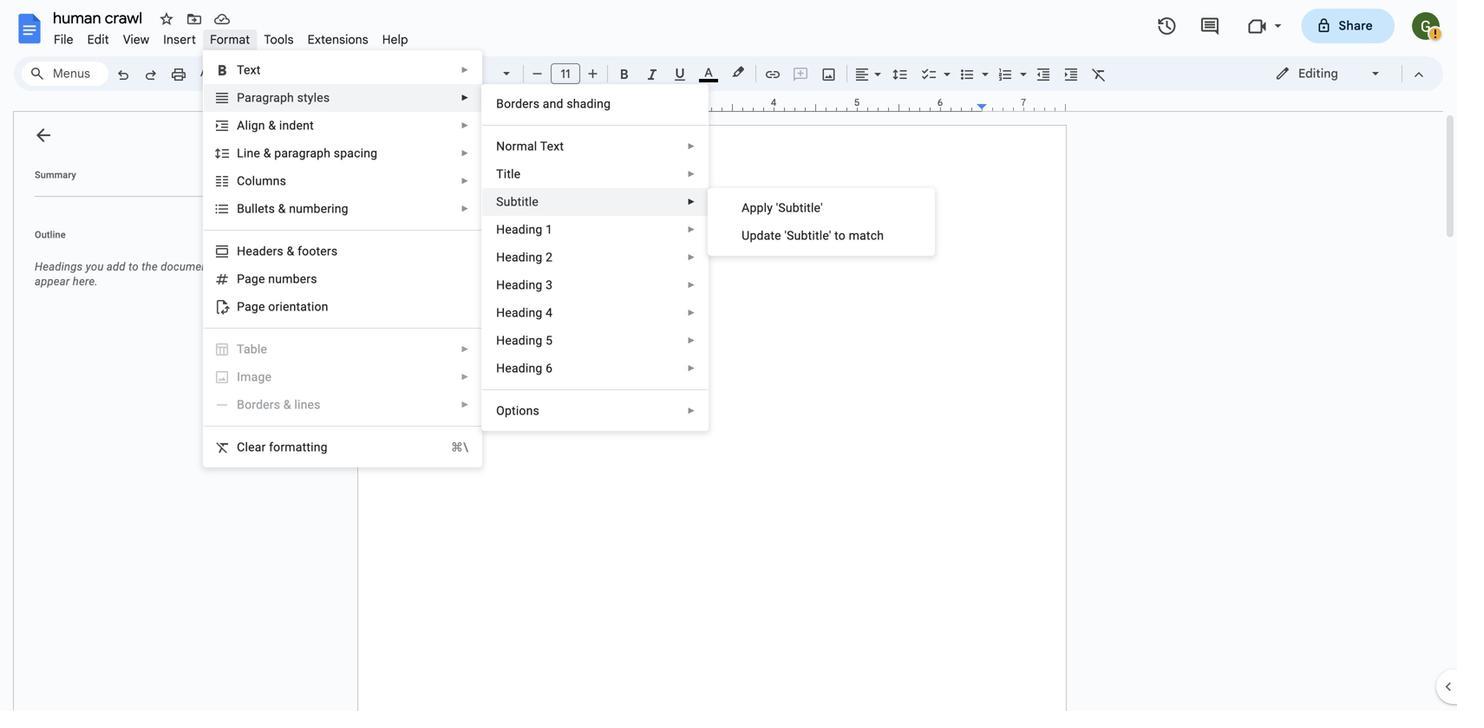 Task type: vqa. For each thing, say whether or not it's contained in the screenshot.
the slide
no



Task type: describe. For each thing, give the bounding box(es) containing it.
n
[[496, 139, 505, 154]]

page for page n u mbers
[[237, 272, 265, 286]]

ptions
[[505, 404, 540, 418]]

eaders
[[246, 244, 284, 259]]

document
[[161, 260, 212, 273]]

n for s
[[273, 174, 280, 188]]

borders & lines q element
[[237, 398, 326, 412]]

document outline element
[[14, 112, 250, 711]]

extensions
[[308, 32, 369, 47]]

p aragraph styles
[[237, 91, 330, 105]]

formatting
[[269, 440, 328, 455]]

will
[[215, 260, 232, 273]]

n ormal text
[[496, 139, 564, 154]]

5
[[546, 334, 553, 348]]

heading 4
[[496, 306, 553, 320]]

borders & lines menu item
[[204, 391, 482, 419]]

c lear formatting
[[237, 440, 328, 455]]

age
[[251, 370, 272, 384]]

table
[[237, 342, 267, 357]]

normal text n element
[[496, 139, 569, 154]]

file menu item
[[47, 30, 80, 50]]

& right t
[[278, 202, 286, 216]]

outline
[[35, 230, 66, 240]]

t
[[264, 202, 269, 216]]

Rename text field
[[47, 7, 153, 28]]

mbers
[[282, 272, 317, 286]]

heading 3 3 element
[[496, 278, 558, 292]]

lines
[[294, 398, 321, 412]]

a lign & indent
[[237, 118, 314, 133]]

highlight color image
[[729, 62, 748, 82]]

indent
[[279, 118, 314, 133]]

'subtitle' for pply
[[776, 201, 823, 215]]

styles
[[297, 91, 330, 105]]

heading 6
[[496, 361, 553, 376]]

view
[[123, 32, 150, 47]]

numbering
[[289, 202, 349, 216]]

insert menu item
[[156, 30, 203, 50]]

a for lign
[[237, 118, 245, 133]]

main toolbar
[[108, 0, 1113, 453]]

heading 2
[[496, 250, 553, 265]]

ubtitle
[[504, 195, 539, 209]]

line & paragraph spacing l element
[[237, 146, 383, 161]]

& for eaders
[[287, 244, 295, 259]]

l ine & paragraph spacing
[[237, 146, 378, 161]]

pply
[[750, 201, 773, 215]]

l
[[237, 146, 244, 161]]

u
[[742, 229, 750, 243]]

u
[[275, 272, 282, 286]]

page orientation 3 element
[[237, 300, 334, 314]]

1 horizontal spatial text
[[540, 139, 564, 154]]

lear
[[245, 440, 266, 455]]

Font size text field
[[552, 63, 580, 84]]

share button
[[1302, 9, 1395, 43]]

columns n element
[[237, 174, 292, 188]]

u pdate 'subtitle' to match
[[742, 229, 884, 243]]

file
[[54, 32, 73, 47]]

& inside menu item
[[284, 398, 291, 412]]

heading for heading 4
[[496, 306, 543, 320]]

here.
[[73, 275, 98, 288]]

b
[[496, 97, 504, 111]]

t
[[496, 167, 504, 181]]

colum
[[237, 174, 273, 188]]

borders & lines
[[237, 398, 321, 412]]

& for lign
[[268, 118, 276, 133]]

Menus field
[[22, 62, 108, 86]]

bulle
[[237, 202, 264, 216]]

insert
[[163, 32, 196, 47]]

align & indent a element
[[237, 118, 319, 133]]

appear
[[35, 275, 70, 288]]

s
[[496, 195, 504, 209]]

& for ine
[[264, 146, 271, 161]]

footers
[[298, 244, 338, 259]]

spacing
[[334, 146, 378, 161]]

tools menu item
[[257, 30, 301, 50]]

ine
[[244, 146, 260, 161]]

tools
[[264, 32, 294, 47]]

a pply 'subtitle'
[[742, 201, 823, 215]]

image m element
[[237, 370, 277, 384]]

line & paragraph spacing image
[[891, 62, 911, 86]]

add
[[107, 260, 126, 273]]

b orders and shading
[[496, 97, 611, 111]]

heading 5
[[496, 334, 553, 348]]

1
[[546, 223, 553, 237]]

menu containing text
[[203, 50, 483, 468]]

heading 3
[[496, 278, 553, 292]]

aragraph
[[245, 91, 294, 105]]

4
[[546, 306, 553, 320]]

heading for heading 3
[[496, 278, 543, 292]]

outline heading
[[14, 228, 250, 252]]

a for pply
[[742, 201, 750, 215]]

match
[[849, 229, 884, 243]]

'subtitle' for pdate
[[785, 229, 832, 243]]

arial
[[445, 66, 471, 81]]

s ubtitle
[[496, 195, 539, 209]]

application containing share
[[0, 0, 1458, 711]]



Task type: locate. For each thing, give the bounding box(es) containing it.
share
[[1339, 18, 1374, 33]]

text color image
[[699, 62, 718, 82]]

ormal
[[505, 139, 537, 154]]

0 vertical spatial to
[[835, 229, 846, 243]]

0 vertical spatial s
[[280, 174, 286, 188]]

heading 1
[[496, 223, 553, 237]]

view menu item
[[116, 30, 156, 50]]

arial option
[[445, 62, 493, 86]]

edit
[[87, 32, 109, 47]]

2 heading from the top
[[496, 250, 543, 265]]

o ptions
[[496, 404, 540, 418]]

0 horizontal spatial text
[[237, 63, 261, 77]]

lign
[[245, 118, 265, 133]]

borders
[[237, 398, 280, 412]]

6 heading from the top
[[496, 361, 543, 376]]

h eaders & footers
[[237, 244, 338, 259]]

to inside menu
[[835, 229, 846, 243]]

menu bar containing file
[[47, 23, 415, 51]]

pdate
[[750, 229, 782, 243]]

the
[[142, 260, 158, 273]]

you
[[86, 260, 104, 273]]

page orientation
[[237, 300, 329, 314]]

m
[[240, 370, 251, 384]]

page n u mbers
[[237, 272, 317, 286]]

p
[[237, 91, 245, 105]]

a up u
[[742, 201, 750, 215]]

s right colum on the top left of the page
[[280, 174, 286, 188]]

format menu item
[[203, 30, 257, 50]]

1 horizontal spatial s
[[280, 174, 286, 188]]

'subtitle' down apply 'subtitle' a 'element'
[[785, 229, 832, 243]]

s right bulle
[[269, 202, 275, 216]]

s
[[280, 174, 286, 188], [269, 202, 275, 216]]

colum n s
[[237, 174, 286, 188]]

►
[[461, 65, 470, 75], [461, 93, 470, 103], [461, 121, 470, 131], [687, 141, 696, 151], [461, 148, 470, 158], [687, 169, 696, 179], [461, 176, 470, 186], [687, 197, 696, 207], [461, 204, 470, 214], [687, 225, 696, 235], [687, 252, 696, 262], [687, 280, 696, 290], [687, 308, 696, 318], [687, 336, 696, 346], [461, 344, 470, 354], [687, 364, 696, 374], [461, 372, 470, 382], [461, 400, 470, 410], [687, 406, 696, 416]]

headers & footers h element
[[237, 244, 343, 259]]

heading up heading 6
[[496, 334, 543, 348]]

summary heading
[[35, 168, 76, 182]]

heading for heading 6
[[496, 361, 543, 376]]

heading down subtitle s element
[[496, 223, 543, 237]]

heading up heading 3
[[496, 250, 543, 265]]

n
[[273, 174, 280, 188], [268, 272, 275, 286]]

heading 2 2 element
[[496, 250, 558, 265]]

format
[[210, 32, 250, 47]]

heading for heading 5
[[496, 334, 543, 348]]

orientation
[[268, 300, 329, 314]]

& left lines
[[284, 398, 291, 412]]

headings you add to the document will appear here.
[[35, 260, 232, 288]]

headings
[[35, 260, 83, 273]]

1 vertical spatial n
[[268, 272, 275, 286]]

paragraph
[[274, 146, 331, 161]]

menu containing b
[[482, 84, 709, 431]]

menu item
[[204, 364, 482, 391]]

⌘backslash element
[[430, 439, 469, 456]]

help
[[382, 32, 408, 47]]

heading up heading 4
[[496, 278, 543, 292]]

to inside headings you add to the document will appear here.
[[129, 260, 139, 273]]

subtitle s element
[[496, 195, 544, 209]]

a down p
[[237, 118, 245, 133]]

&
[[268, 118, 276, 133], [264, 146, 271, 161], [278, 202, 286, 216], [287, 244, 295, 259], [284, 398, 291, 412]]

'subtitle'
[[776, 201, 823, 215], [785, 229, 832, 243]]

Star checkbox
[[154, 7, 179, 31]]

h
[[237, 244, 246, 259]]

& right lign
[[268, 118, 276, 133]]

1 vertical spatial a
[[742, 201, 750, 215]]

paragraph styles p element
[[237, 91, 335, 105]]

1 vertical spatial to
[[129, 260, 139, 273]]

⌘\
[[451, 440, 469, 455]]

heading 1 1 element
[[496, 223, 558, 237]]

2 page from the top
[[237, 300, 265, 314]]

editing button
[[1263, 61, 1394, 87]]

clear formatting c element
[[237, 440, 333, 455]]

heading 4 4 element
[[496, 306, 558, 320]]

Font size field
[[551, 63, 587, 85]]

0 horizontal spatial a
[[237, 118, 245, 133]]

1 vertical spatial s
[[269, 202, 275, 216]]

0 vertical spatial a
[[237, 118, 245, 133]]

table menu item
[[204, 336, 482, 364]]

i
[[237, 370, 240, 384]]

1 horizontal spatial a
[[742, 201, 750, 215]]

1 vertical spatial page
[[237, 300, 265, 314]]

& right "ine"
[[264, 146, 271, 161]]

page
[[237, 272, 265, 286], [237, 300, 265, 314]]

n for u
[[268, 272, 275, 286]]

1 vertical spatial 'subtitle'
[[785, 229, 832, 243]]

text s element
[[237, 63, 266, 77]]

heading for heading 2
[[496, 250, 543, 265]]

1 horizontal spatial to
[[835, 229, 846, 243]]

menu containing a
[[708, 188, 936, 256]]

5 heading from the top
[[496, 334, 543, 348]]

0 vertical spatial page
[[237, 272, 265, 286]]

i m age
[[237, 370, 272, 384]]

options o element
[[496, 404, 545, 418]]

1 page from the top
[[237, 272, 265, 286]]

n left mbers at the top of the page
[[268, 272, 275, 286]]

6
[[546, 361, 553, 376]]

summary
[[35, 170, 76, 180]]

insert image image
[[820, 62, 839, 86]]

heading for heading 1
[[496, 223, 543, 237]]

help menu item
[[375, 30, 415, 50]]

to for match
[[835, 229, 846, 243]]

to
[[835, 229, 846, 243], [129, 260, 139, 273]]

a
[[237, 118, 245, 133], [742, 201, 750, 215]]

page numbers u element
[[237, 272, 322, 286]]

menu
[[203, 50, 483, 468], [482, 84, 709, 431], [708, 188, 936, 256]]

apply 'subtitle' a element
[[742, 201, 828, 215]]

update 'subtitle' to match u element
[[742, 229, 889, 243]]

3 heading from the top
[[496, 278, 543, 292]]

edit menu item
[[80, 30, 116, 50]]

extensions menu item
[[301, 30, 375, 50]]

to left "match"
[[835, 229, 846, 243]]

0 vertical spatial 'subtitle'
[[776, 201, 823, 215]]

mode and view toolbar
[[1262, 56, 1433, 91]]

heading down heading 5
[[496, 361, 543, 376]]

to left the in the left top of the page
[[129, 260, 139, 273]]

2
[[546, 250, 553, 265]]

o
[[496, 404, 505, 418]]

right margin image
[[978, 98, 1066, 111]]

n up bulle t s & numbering
[[273, 174, 280, 188]]

0 horizontal spatial to
[[129, 260, 139, 273]]

heading down heading 3
[[496, 306, 543, 320]]

page left the u
[[237, 272, 265, 286]]

heading
[[496, 223, 543, 237], [496, 250, 543, 265], [496, 278, 543, 292], [496, 306, 543, 320], [496, 334, 543, 348], [496, 361, 543, 376]]

menu bar inside 'menu bar' banner
[[47, 23, 415, 51]]

menu bar
[[47, 23, 415, 51]]

orders
[[504, 97, 540, 111]]

c
[[237, 440, 245, 455]]

& right 'eaders' on the left
[[287, 244, 295, 259]]

borders and shading b element
[[496, 97, 616, 111]]

'subtitle' up u pdate 'subtitle' to match
[[776, 201, 823, 215]]

to for the
[[129, 260, 139, 273]]

0 vertical spatial n
[[273, 174, 280, 188]]

shading
[[567, 97, 611, 111]]

page for page orientation
[[237, 300, 265, 314]]

4 heading from the top
[[496, 306, 543, 320]]

page down page n u mbers
[[237, 300, 265, 314]]

itle
[[504, 167, 521, 181]]

t itle
[[496, 167, 521, 181]]

0 horizontal spatial s
[[269, 202, 275, 216]]

table 2 element
[[237, 342, 272, 357]]

editing
[[1299, 66, 1339, 81]]

1 vertical spatial text
[[540, 139, 564, 154]]

heading 5 5 element
[[496, 334, 558, 348]]

s for n
[[280, 174, 286, 188]]

bulle t s & numbering
[[237, 202, 349, 216]]

► inside table menu item
[[461, 344, 470, 354]]

and
[[543, 97, 564, 111]]

3
[[546, 278, 553, 292]]

s for t
[[269, 202, 275, 216]]

menu bar banner
[[0, 0, 1458, 711]]

bullets & numbering t element
[[237, 202, 354, 216]]

menu item containing i
[[204, 364, 482, 391]]

text up p
[[237, 63, 261, 77]]

1 heading from the top
[[496, 223, 543, 237]]

0 vertical spatial text
[[237, 63, 261, 77]]

► inside borders & lines menu item
[[461, 400, 470, 410]]

title t element
[[496, 167, 526, 181]]

► inside menu item
[[461, 372, 470, 382]]

application
[[0, 0, 1458, 711]]

heading 6 6 element
[[496, 361, 558, 376]]

text right the ormal
[[540, 139, 564, 154]]



